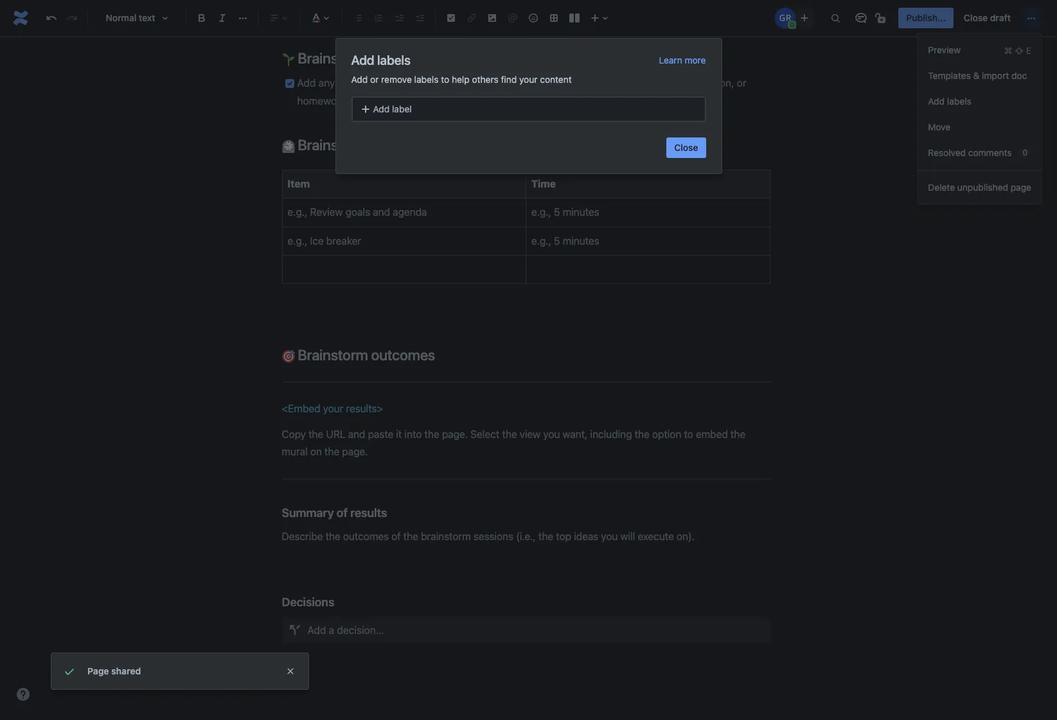 Task type: vqa. For each thing, say whether or not it's contained in the screenshot.
Close button
yes



Task type: locate. For each thing, give the bounding box(es) containing it.
page shared
[[87, 666, 141, 677]]

add image, video, or file image
[[485, 10, 500, 26]]

0 horizontal spatial close
[[674, 142, 698, 153]]

learn more link
[[659, 54, 706, 67]]

resolved
[[928, 147, 966, 158]]

1 vertical spatial labels
[[414, 74, 439, 85]]

resolved comments
[[928, 147, 1012, 158]]

close inside button
[[674, 142, 698, 153]]

mention image
[[505, 10, 521, 26]]

add left label
[[373, 103, 390, 114]]

page
[[87, 666, 109, 677]]

:dart: image
[[282, 350, 295, 363]]

brainstorm for brainstorm agenda
[[298, 136, 368, 154]]

0 horizontal spatial add labels
[[351, 53, 411, 67]]

2 horizontal spatial labels
[[947, 96, 971, 107]]

labels up remove
[[377, 53, 411, 67]]

1 vertical spatial your
[[323, 403, 343, 415]]

time
[[531, 178, 556, 189]]

decision image
[[284, 620, 305, 640]]

add labels
[[351, 53, 411, 67], [928, 96, 971, 107]]

comments
[[968, 147, 1012, 158]]

labels
[[377, 53, 411, 67], [414, 74, 439, 85], [947, 96, 971, 107]]

your right find at the left top
[[519, 74, 538, 85]]

add labels up or
[[351, 53, 411, 67]]

add
[[351, 53, 374, 67], [351, 74, 368, 85], [928, 96, 945, 107], [373, 103, 390, 114]]

labels left to
[[414, 74, 439, 85]]

0
[[1023, 148, 1028, 157]]

success image
[[62, 664, 77, 679]]

brainstorm
[[298, 49, 368, 67], [298, 136, 368, 154], [298, 346, 368, 364]]

confluence image
[[10, 8, 31, 28], [10, 8, 31, 28]]

brainstorm right :dart: icon
[[298, 346, 368, 364]]

table image
[[546, 10, 562, 26]]

:seedling: image
[[282, 53, 295, 66], [282, 53, 295, 66]]

dismiss image
[[285, 666, 296, 677]]

labels down templates
[[947, 96, 971, 107]]

results
[[350, 506, 387, 520]]

brainstorm for brainstorm pre-work
[[298, 49, 368, 67]]

⇧
[[1015, 45, 1024, 56]]

1 horizontal spatial close
[[964, 12, 988, 23]]

label
[[392, 103, 412, 114]]

doc
[[1012, 70, 1027, 81]]

1 horizontal spatial your
[[519, 74, 538, 85]]

Add labels text field
[[356, 103, 455, 116]]

pre-
[[371, 49, 398, 67]]

1 brainstorm from the top
[[298, 49, 368, 67]]

decisions
[[282, 595, 334, 609]]

of
[[337, 506, 348, 520]]

2 brainstorm from the top
[[298, 136, 368, 154]]

labels inside button
[[947, 96, 971, 107]]

your
[[519, 74, 538, 85], [323, 403, 343, 415]]

:dart: image
[[282, 350, 295, 363]]

2 vertical spatial labels
[[947, 96, 971, 107]]

2 vertical spatial brainstorm
[[298, 346, 368, 364]]

preview
[[928, 44, 961, 55]]

add labels inside dialog
[[351, 53, 411, 67]]

brainstorm agenda
[[295, 136, 419, 154]]

more
[[685, 55, 706, 66]]

move
[[928, 121, 951, 132]]

1 vertical spatial close
[[674, 142, 698, 153]]

1 vertical spatial brainstorm
[[298, 136, 368, 154]]

link image
[[464, 10, 479, 26]]

brainstorm down the bullet list ⌘⇧8 image
[[298, 49, 368, 67]]

indent tab image
[[412, 10, 427, 26]]

close
[[964, 12, 988, 23], [674, 142, 698, 153]]

close inside button
[[964, 12, 988, 23]]

add or remove labels to help others find your content
[[351, 74, 572, 85]]

0 vertical spatial brainstorm
[[298, 49, 368, 67]]

0 vertical spatial close
[[964, 12, 988, 23]]

:timer: image
[[282, 140, 295, 153]]

add up move
[[928, 96, 945, 107]]

your left results>
[[323, 403, 343, 415]]

numbered list ⌘⇧7 image
[[371, 10, 386, 26]]

templates & import doc button
[[918, 63, 1042, 89]]

item
[[288, 178, 310, 189]]

1 vertical spatial add labels
[[928, 96, 971, 107]]

close draft
[[964, 12, 1011, 23]]

group
[[918, 33, 1042, 170]]

publish...
[[906, 12, 946, 23]]

e
[[1026, 45, 1031, 56]]

menu
[[918, 33, 1042, 204]]

bold ⌘b image
[[194, 10, 210, 26]]

close draft button
[[956, 8, 1019, 28]]

0 horizontal spatial your
[[323, 403, 343, 415]]

3 brainstorm from the top
[[298, 346, 368, 364]]

0 vertical spatial add labels
[[351, 53, 411, 67]]

0 vertical spatial your
[[519, 74, 538, 85]]

draft
[[990, 12, 1011, 23]]

shared
[[111, 666, 141, 677]]

templates
[[928, 70, 971, 81]]

1 horizontal spatial add labels
[[928, 96, 971, 107]]

work
[[398, 49, 430, 67]]

add labels down templates
[[928, 96, 971, 107]]

brainstorm right :timer: image on the left top of the page
[[298, 136, 368, 154]]

0 horizontal spatial labels
[[377, 53, 411, 67]]



Task type: describe. For each thing, give the bounding box(es) containing it.
remove
[[381, 74, 412, 85]]

<embed your results>
[[282, 403, 383, 415]]

unpublished
[[957, 182, 1008, 193]]

close button
[[667, 138, 706, 158]]

1 horizontal spatial labels
[[414, 74, 439, 85]]

emoji image
[[526, 10, 541, 26]]

&
[[973, 70, 980, 81]]

templates & import doc
[[928, 70, 1027, 81]]

layouts image
[[567, 10, 582, 26]]

group containing preview
[[918, 33, 1042, 170]]

add label
[[373, 103, 412, 114]]

delete
[[928, 182, 955, 193]]

delete unpublished page
[[928, 182, 1031, 193]]

add inside add labels button
[[928, 96, 945, 107]]

move button
[[918, 114, 1042, 140]]

add left or
[[351, 74, 368, 85]]

⌘ ⇧ e
[[1004, 45, 1031, 56]]

close for close draft
[[964, 12, 988, 23]]

results>
[[346, 403, 383, 415]]

italic ⌘i image
[[215, 10, 230, 26]]

redo ⌘⇧z image
[[64, 10, 80, 26]]

your inside main content area, start typing to enter text. text field
[[323, 403, 343, 415]]

add labels button
[[918, 89, 1042, 114]]

help
[[452, 74, 470, 85]]

add labels dialog
[[336, 39, 721, 174]]

add labels inside button
[[928, 96, 971, 107]]

undo ⌘z image
[[44, 10, 59, 26]]

add up or
[[351, 53, 374, 67]]

your inside the add labels dialog
[[519, 74, 538, 85]]

brainstorm pre-work
[[295, 49, 430, 67]]

outdent ⇧tab image
[[391, 10, 407, 26]]

0 vertical spatial labels
[[377, 53, 411, 67]]

greg robinson image
[[775, 8, 796, 28]]

Main content area, start typing to enter text. text field
[[274, 0, 778, 643]]

learn more
[[659, 55, 706, 66]]

learn
[[659, 55, 682, 66]]

summary of results
[[282, 506, 387, 520]]

bullet list ⌘⇧8 image
[[350, 10, 366, 26]]

<embed
[[282, 403, 320, 415]]

brainstorm outcomes
[[295, 346, 435, 364]]

others
[[472, 74, 499, 85]]

⌘
[[1004, 45, 1013, 56]]

publish... button
[[899, 8, 954, 28]]

summary
[[282, 506, 334, 520]]

:timer: image
[[282, 140, 295, 153]]

find
[[501, 74, 517, 85]]

page
[[1011, 182, 1031, 193]]

or
[[370, 74, 379, 85]]

menu containing preview
[[918, 33, 1042, 204]]

to
[[441, 74, 449, 85]]

outcomes
[[371, 346, 435, 364]]

close for close
[[674, 142, 698, 153]]

more image
[[1024, 10, 1039, 26]]

delete unpublished page button
[[918, 175, 1042, 201]]

brainstorm for brainstorm outcomes
[[298, 346, 368, 364]]

page shared alert
[[51, 654, 308, 690]]

import
[[982, 70, 1009, 81]]

agenda
[[371, 136, 419, 154]]

action item image
[[443, 10, 459, 26]]

content
[[540, 74, 572, 85]]



